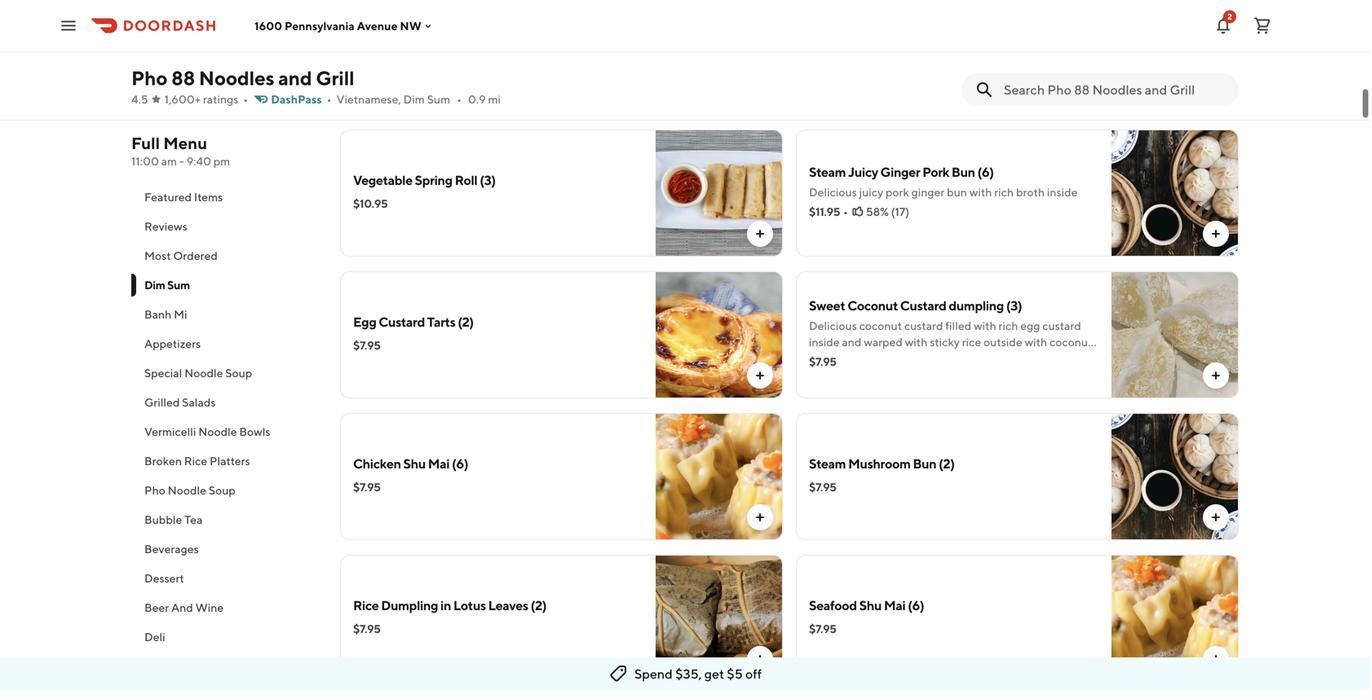 Task type: locate. For each thing, give the bounding box(es) containing it.
pork
[[886, 186, 909, 199]]

58% (17)
[[866, 205, 909, 219]]

mushroom
[[848, 456, 911, 472]]

1 vertical spatial shu
[[859, 598, 882, 614]]

most ordered button
[[131, 241, 321, 271]]

sum left 0.9
[[427, 93, 450, 106]]

2 vertical spatial noodle
[[168, 484, 206, 498]]

egg custard tarts (2)
[[353, 314, 474, 330]]

1 steam from the top
[[809, 164, 846, 180]]

banh mi
[[144, 308, 187, 321]]

(2) for egg custard tarts (2)
[[458, 314, 474, 330]]

0 horizontal spatial (3)
[[480, 173, 496, 188]]

filled
[[946, 319, 972, 333]]

dim sum
[[144, 279, 190, 292]]

rice up pho noodle soup
[[184, 455, 207, 468]]

0 items, open order cart image
[[1253, 16, 1272, 35]]

and
[[278, 66, 312, 90], [842, 336, 862, 349]]

pennsylvania
[[285, 19, 355, 32]]

0 vertical spatial delicious
[[809, 186, 857, 199]]

open menu image
[[59, 16, 78, 35]]

0 vertical spatial custard
[[900, 298, 947, 314]]

rich inside sweet coconut custard dumpling (3) delicious coconut custard filled with rich egg custard inside and warped with sticky rice outside with coconut flakes. great dessert for  little  bite dessert after meal.
[[999, 319, 1018, 333]]

0 horizontal spatial shu
[[403, 456, 426, 472]]

0 vertical spatial soup
[[225, 367, 252, 380]]

1 vertical spatial (3)
[[1006, 298, 1022, 314]]

dim down most
[[144, 279, 165, 292]]

custard up sticky
[[904, 319, 943, 333]]

vietnamese,
[[336, 93, 401, 106]]

shu for chicken
[[403, 456, 426, 472]]

1 horizontal spatial bun
[[952, 164, 975, 180]]

0 horizontal spatial rice
[[184, 455, 207, 468]]

(6) inside steam juicy  ginger pork bun (6) delicious juicy pork ginger bun with rich broth inside
[[978, 164, 994, 180]]

mai
[[428, 456, 450, 472], [884, 598, 906, 614]]

coconut up warped
[[859, 319, 902, 333]]

crystal shrimp dumpling (6)
[[353, 31, 514, 46]]

0 horizontal spatial dim
[[144, 279, 165, 292]]

0 horizontal spatial custard
[[904, 319, 943, 333]]

pho inside button
[[144, 484, 165, 498]]

1 horizontal spatial (3)
[[1006, 298, 1022, 314]]

1 horizontal spatial coconut
[[1050, 336, 1093, 349]]

soup inside special noodle soup button
[[225, 367, 252, 380]]

and up the great
[[842, 336, 862, 349]]

0 vertical spatial mai
[[428, 456, 450, 472]]

inside
[[1047, 186, 1078, 199], [809, 336, 840, 349]]

dim
[[403, 93, 425, 106], [144, 279, 165, 292]]

dessert
[[144, 572, 184, 586]]

delicious inside steam juicy  ginger pork bun (6) delicious juicy pork ginger bun with rich broth inside
[[809, 186, 857, 199]]

2 delicious from the top
[[809, 319, 857, 333]]

shu
[[403, 456, 426, 472], [859, 598, 882, 614]]

1 vertical spatial pho
[[144, 484, 165, 498]]

(3) inside sweet coconut custard dumpling (3) delicious coconut custard filled with rich egg custard inside and warped with sticky rice outside with coconut flakes. great dessert for  little  bite dessert after meal.
[[1006, 298, 1022, 314]]

1 vertical spatial steam
[[809, 456, 846, 472]]

get
[[705, 667, 724, 682]]

inside right broth
[[1047, 186, 1078, 199]]

soup inside pho noodle soup button
[[209, 484, 236, 498]]

add item to cart image for vegetable spring roll (3)
[[754, 228, 767, 241]]

-
[[179, 155, 184, 168]]

add item to cart image
[[754, 370, 767, 383], [1210, 370, 1223, 383], [754, 511, 767, 524], [1210, 653, 1223, 666]]

pho up 4.5
[[131, 66, 168, 90]]

steam juicy  ginger pork bun (6) delicious juicy pork ginger bun with rich broth inside
[[809, 164, 1078, 199]]

1 horizontal spatial sum
[[427, 93, 450, 106]]

2 dessert from the left
[[982, 352, 1021, 365]]

broken rice platters
[[144, 455, 250, 468]]

1 horizontal spatial and
[[842, 336, 862, 349]]

2 vertical spatial (2)
[[531, 598, 547, 614]]

0 horizontal spatial sum
[[167, 279, 190, 292]]

1,600+
[[164, 93, 201, 106]]

0 horizontal spatial bun
[[913, 456, 937, 472]]

• left 0.9
[[457, 93, 462, 106]]

full menu 11:00 am - 9:40 pm
[[131, 134, 230, 168]]

$7.95
[[353, 339, 381, 352], [809, 355, 837, 369], [353, 481, 381, 494], [809, 481, 837, 494], [353, 623, 381, 636], [809, 623, 837, 636]]

• down pho 88 noodles and grill
[[243, 93, 248, 106]]

noodle for special
[[184, 367, 223, 380]]

(6)
[[497, 31, 514, 46], [978, 164, 994, 180], [452, 456, 468, 472], [908, 598, 924, 614]]

1 vertical spatial coconut
[[1050, 336, 1093, 349]]

noodle up tea
[[168, 484, 206, 498]]

1 horizontal spatial inside
[[1047, 186, 1078, 199]]

$10.95
[[353, 197, 388, 210]]

custard up filled
[[900, 298, 947, 314]]

• right $11.95
[[843, 205, 848, 219]]

(2) right leaves
[[531, 598, 547, 614]]

1 horizontal spatial rice
[[353, 598, 379, 614]]

and inside sweet coconut custard dumpling (3) delicious coconut custard filled with rich egg custard inside and warped with sticky rice outside with coconut flakes. great dessert for  little  bite dessert after meal.
[[842, 336, 862, 349]]

$7.95 for seafood shu mai (6)
[[809, 623, 837, 636]]

0 vertical spatial (3)
[[480, 173, 496, 188]]

1 horizontal spatial mai
[[884, 598, 906, 614]]

rice
[[962, 336, 982, 349]]

(3) right roll
[[480, 173, 496, 188]]

(3) up egg
[[1006, 298, 1022, 314]]

1 vertical spatial noodle
[[198, 425, 237, 439]]

0 vertical spatial bun
[[952, 164, 975, 180]]

0 horizontal spatial inside
[[809, 336, 840, 349]]

sticky
[[930, 336, 960, 349]]

broken
[[144, 455, 182, 468]]

pho for pho noodle soup
[[144, 484, 165, 498]]

0 vertical spatial shu
[[403, 456, 426, 472]]

dumpling inside sweet coconut custard dumpling (3) delicious coconut custard filled with rich egg custard inside and warped with sticky rice outside with coconut flakes. great dessert for  little  bite dessert after meal.
[[949, 298, 1004, 314]]

(2) right mushroom
[[939, 456, 955, 472]]

soup down broken rice platters button
[[209, 484, 236, 498]]

2 steam from the top
[[809, 456, 846, 472]]

steam mushroom bun (2)
[[809, 456, 955, 472]]

0 vertical spatial (2)
[[458, 314, 474, 330]]

beer and wine
[[144, 602, 224, 615]]

bubble tea
[[144, 513, 203, 527]]

1 horizontal spatial shu
[[859, 598, 882, 614]]

shu right chicken
[[403, 456, 426, 472]]

mai right chicken
[[428, 456, 450, 472]]

1 vertical spatial soup
[[209, 484, 236, 498]]

0 horizontal spatial mai
[[428, 456, 450, 472]]

dessert down warped
[[877, 352, 915, 365]]

0 vertical spatial coconut
[[859, 319, 902, 333]]

roast bbq pork bun (3) image
[[1112, 0, 1239, 115]]

sum
[[427, 93, 450, 106], [167, 279, 190, 292]]

1 vertical spatial mai
[[884, 598, 906, 614]]

steam left mushroom
[[809, 456, 846, 472]]

outside
[[984, 336, 1023, 349]]

dashpass •
[[271, 93, 332, 106]]

steam
[[809, 164, 846, 180], [809, 456, 846, 472]]

dumpling right shrimp
[[440, 31, 495, 46]]

reviews
[[144, 220, 187, 233]]

rice dumpling in lotus leaves (2) image
[[656, 555, 783, 683]]

0 vertical spatial pho
[[131, 66, 168, 90]]

bite
[[960, 352, 980, 365]]

1600 pennsylvania avenue nw
[[254, 19, 422, 32]]

sweet coconut custard dumpling (3) delicious coconut custard filled with rich egg custard inside and warped with sticky rice outside with coconut flakes. great dessert for  little  bite dessert after meal.
[[809, 298, 1093, 365]]

1 horizontal spatial dessert
[[982, 352, 1021, 365]]

rich up the outside
[[999, 319, 1018, 333]]

1 horizontal spatial (2)
[[531, 598, 547, 614]]

1 horizontal spatial custard
[[1043, 319, 1081, 333]]

1 vertical spatial dumpling
[[949, 298, 1004, 314]]

0 horizontal spatial dumpling
[[440, 31, 495, 46]]

egg
[[1021, 319, 1040, 333]]

dumpling up filled
[[949, 298, 1004, 314]]

delicious down sweet on the top
[[809, 319, 857, 333]]

pho down broken
[[144, 484, 165, 498]]

soup down appetizers button
[[225, 367, 252, 380]]

ratings
[[203, 93, 238, 106]]

1 vertical spatial (2)
[[939, 456, 955, 472]]

ginger
[[912, 186, 945, 199]]

steam for steam mushroom bun (2)
[[809, 456, 846, 472]]

noodle for vermicelli
[[198, 425, 237, 439]]

shu right 'seafood'
[[859, 598, 882, 614]]

1 vertical spatial rich
[[999, 319, 1018, 333]]

0 vertical spatial steam
[[809, 164, 846, 180]]

1 horizontal spatial custard
[[900, 298, 947, 314]]

1,600+ ratings •
[[164, 93, 248, 106]]

crystal shrimp dumpling (6) image
[[656, 0, 783, 115]]

special noodle soup button
[[131, 359, 321, 388]]

0 vertical spatial and
[[278, 66, 312, 90]]

inside up flakes.
[[809, 336, 840, 349]]

meal.
[[1049, 352, 1077, 365]]

0 vertical spatial rice
[[184, 455, 207, 468]]

rice left dumpling
[[353, 598, 379, 614]]

0.9
[[468, 93, 486, 106]]

coconut up meal.
[[1050, 336, 1093, 349]]

noodle down the grilled salads button
[[198, 425, 237, 439]]

1 horizontal spatial dim
[[403, 93, 425, 106]]

delicious up $11.95 •
[[809, 186, 857, 199]]

leaves
[[488, 598, 528, 614]]

$7.95 for egg custard tarts (2)
[[353, 339, 381, 352]]

and up "dashpass" on the left top
[[278, 66, 312, 90]]

1 vertical spatial inside
[[809, 336, 840, 349]]

(2) right tarts
[[458, 314, 474, 330]]

2 horizontal spatial (2)
[[939, 456, 955, 472]]

with up after
[[1025, 336, 1048, 349]]

$11.95
[[809, 205, 840, 219]]

0 horizontal spatial custard
[[379, 314, 425, 330]]

salads
[[182, 396, 216, 409]]

delicious inside sweet coconut custard dumpling (3) delicious coconut custard filled with rich egg custard inside and warped with sticky rice outside with coconut flakes. great dessert for  little  bite dessert after meal.
[[809, 319, 857, 333]]

pho noodle soup button
[[131, 476, 321, 506]]

chicken shu mai (6) image
[[656, 414, 783, 541]]

1 vertical spatial dim
[[144, 279, 165, 292]]

with inside steam juicy  ginger pork bun (6) delicious juicy pork ginger bun with rich broth inside
[[970, 186, 992, 199]]

1 horizontal spatial dumpling
[[949, 298, 1004, 314]]

dim right vietnamese,
[[403, 93, 425, 106]]

steam left juicy
[[809, 164, 846, 180]]

0 vertical spatial rich
[[995, 186, 1014, 199]]

1 delicious from the top
[[809, 186, 857, 199]]

rich left broth
[[995, 186, 1014, 199]]

custard inside sweet coconut custard dumpling (3) delicious coconut custard filled with rich egg custard inside and warped with sticky rice outside with coconut flakes. great dessert for  little  bite dessert after meal.
[[900, 298, 947, 314]]

mai for chicken shu mai (6)
[[428, 456, 450, 472]]

custard right egg
[[1043, 319, 1081, 333]]

bun up bun at the top of the page
[[952, 164, 975, 180]]

0 horizontal spatial (2)
[[458, 314, 474, 330]]

egg
[[353, 314, 376, 330]]

rice dumpling in lotus leaves (2)
[[353, 598, 547, 614]]

add item to cart image for steam juicy  ginger pork bun (6)
[[1210, 228, 1223, 241]]

pho
[[131, 66, 168, 90], [144, 484, 165, 498]]

2
[[1228, 12, 1232, 21]]

nw
[[400, 19, 422, 32]]

$7.95 for chicken shu mai (6)
[[353, 481, 381, 494]]

•
[[243, 93, 248, 106], [327, 93, 332, 106], [457, 93, 462, 106], [843, 205, 848, 219]]

add item to cart image for steam mushroom bun (2)
[[1210, 511, 1223, 524]]

sweet
[[809, 298, 845, 314]]

great
[[844, 352, 874, 365]]

0 vertical spatial noodle
[[184, 367, 223, 380]]

sum up mi
[[167, 279, 190, 292]]

1 vertical spatial sum
[[167, 279, 190, 292]]

0 vertical spatial inside
[[1047, 186, 1078, 199]]

add item to cart image
[[754, 228, 767, 241], [1210, 228, 1223, 241], [1210, 511, 1223, 524], [754, 653, 767, 666]]

dessert down the outside
[[982, 352, 1021, 365]]

steam inside steam juicy  ginger pork bun (6) delicious juicy pork ginger bun with rich broth inside
[[809, 164, 846, 180]]

vegetable spring roll (3) image
[[656, 130, 783, 257]]

mai right 'seafood'
[[884, 598, 906, 614]]

custard right egg
[[379, 314, 425, 330]]

1 vertical spatial and
[[842, 336, 862, 349]]

special noodle soup
[[144, 367, 252, 380]]

bun right mushroom
[[913, 456, 937, 472]]

0 horizontal spatial dessert
[[877, 352, 915, 365]]

noodle up salads
[[184, 367, 223, 380]]

mi
[[174, 308, 187, 321]]

grilled salads button
[[131, 388, 321, 418]]

1 vertical spatial delicious
[[809, 319, 857, 333]]

1 vertical spatial custard
[[379, 314, 425, 330]]

with right bun at the top of the page
[[970, 186, 992, 199]]

11:00
[[131, 155, 159, 168]]



Task type: describe. For each thing, give the bounding box(es) containing it.
58%
[[866, 205, 889, 219]]

chicken
[[353, 456, 401, 472]]

coconut
[[848, 298, 898, 314]]

inside inside steam juicy  ginger pork bun (6) delicious juicy pork ginger bun with rich broth inside
[[1047, 186, 1078, 199]]

noodle for pho
[[168, 484, 206, 498]]

special
[[144, 367, 182, 380]]

1600
[[254, 19, 282, 32]]

with up rice
[[974, 319, 997, 333]]

spend $35, get $5 off
[[634, 667, 762, 682]]

add item to cart image for rice dumpling in lotus leaves (2)
[[754, 653, 767, 666]]

88
[[171, 66, 195, 90]]

featured items button
[[131, 183, 321, 212]]

mai for seafood shu mai (6)
[[884, 598, 906, 614]]

inside inside sweet coconut custard dumpling (3) delicious coconut custard filled with rich egg custard inside and warped with sticky rice outside with coconut flakes. great dessert for  little  bite dessert after meal.
[[809, 336, 840, 349]]

most ordered
[[144, 249, 218, 263]]

rich inside steam juicy  ginger pork bun (6) delicious juicy pork ginger bun with rich broth inside
[[995, 186, 1014, 199]]

vegetable spring roll (3)
[[353, 173, 496, 188]]

$7.95 for rice dumpling in lotus leaves (2)
[[353, 623, 381, 636]]

1 dessert from the left
[[877, 352, 915, 365]]

0 horizontal spatial and
[[278, 66, 312, 90]]

after
[[1023, 352, 1047, 365]]

pho noodle soup
[[144, 484, 236, 498]]

with up for
[[905, 336, 928, 349]]

(6) for chicken shu mai (6)
[[452, 456, 468, 472]]

add item to cart image for chicken shu mai (6)
[[754, 511, 767, 524]]

shrimp
[[396, 31, 437, 46]]

dashpass
[[271, 93, 322, 106]]

flakes.
[[809, 352, 842, 365]]

1 vertical spatial bun
[[913, 456, 937, 472]]

platters
[[210, 455, 250, 468]]

(6) for seafood shu mai (6)
[[908, 598, 924, 614]]

appetizers
[[144, 337, 201, 351]]

juicy
[[848, 164, 878, 180]]

dumpling
[[381, 598, 438, 614]]

deli button
[[131, 623, 321, 653]]

banh
[[144, 308, 172, 321]]

dessert button
[[131, 564, 321, 594]]

add item to cart image for sweet coconut custard dumpling (3)
[[1210, 370, 1223, 383]]

egg custard tarts (2) image
[[656, 272, 783, 399]]

grilled salads
[[144, 396, 216, 409]]

steam mushroom bun (2) image
[[1112, 414, 1239, 541]]

warped
[[864, 336, 903, 349]]

menu
[[163, 134, 207, 153]]

steam for steam juicy  ginger pork bun (6) delicious juicy pork ginger bun with rich broth inside
[[809, 164, 846, 180]]

am
[[161, 155, 177, 168]]

$7.95 for steam mushroom bun (2)
[[809, 481, 837, 494]]

broken rice platters button
[[131, 447, 321, 476]]

add item to cart image for seafood shu mai (6)
[[1210, 653, 1223, 666]]

tea
[[184, 513, 203, 527]]

spring
[[415, 173, 453, 188]]

and
[[171, 602, 193, 615]]

sweet coconut custard dumpling (3) image
[[1112, 272, 1239, 399]]

vietnamese, dim sum • 0.9 mi
[[336, 93, 501, 106]]

featured
[[144, 190, 192, 204]]

wine
[[195, 602, 224, 615]]

(6) for crystal shrimp dumpling (6)
[[497, 31, 514, 46]]

0 horizontal spatial coconut
[[859, 319, 902, 333]]

bun
[[947, 186, 967, 199]]

$11.95 •
[[809, 205, 848, 219]]

soup for pho noodle soup
[[209, 484, 236, 498]]

(17)
[[891, 205, 909, 219]]

tarts
[[427, 314, 455, 330]]

add item to cart image for egg custard tarts (2)
[[754, 370, 767, 383]]

vermicelli noodle bowls button
[[131, 418, 321, 447]]

1 custard from the left
[[904, 319, 943, 333]]

seafood
[[809, 598, 857, 614]]

pho for pho 88 noodles and grill
[[131, 66, 168, 90]]

pork
[[923, 164, 949, 180]]

full
[[131, 134, 160, 153]]

Item Search search field
[[1004, 81, 1226, 99]]

notification bell image
[[1214, 16, 1233, 35]]

steam juicy  ginger pork bun (6) image
[[1112, 130, 1239, 257]]

bubble tea button
[[131, 506, 321, 535]]

• down 'grill'
[[327, 93, 332, 106]]

1 vertical spatial rice
[[353, 598, 379, 614]]

vermicelli noodle bowls
[[144, 425, 270, 439]]

beer
[[144, 602, 169, 615]]

lotus
[[453, 598, 486, 614]]

roll
[[455, 173, 477, 188]]

vegetable
[[353, 173, 413, 188]]

avenue
[[357, 19, 398, 32]]

shu for seafood
[[859, 598, 882, 614]]

grilled
[[144, 396, 180, 409]]

most
[[144, 249, 171, 263]]

seafood shu mai (6) image
[[1112, 555, 1239, 683]]

2 custard from the left
[[1043, 319, 1081, 333]]

in
[[440, 598, 451, 614]]

reviews button
[[131, 212, 321, 241]]

mi
[[488, 93, 501, 106]]

$5
[[727, 667, 743, 682]]

0 vertical spatial dumpling
[[440, 31, 495, 46]]

bun inside steam juicy  ginger pork bun (6) delicious juicy pork ginger bun with rich broth inside
[[952, 164, 975, 180]]

(2) for steam mushroom bun (2)
[[939, 456, 955, 472]]

little
[[934, 352, 958, 365]]

featured items
[[144, 190, 223, 204]]

0 vertical spatial dim
[[403, 93, 425, 106]]

items
[[194, 190, 223, 204]]

for
[[917, 352, 931, 365]]

beverages button
[[131, 535, 321, 564]]

0 vertical spatial sum
[[427, 93, 450, 106]]

pm
[[213, 155, 230, 168]]

1600 pennsylvania avenue nw button
[[254, 19, 435, 32]]

ordered
[[173, 249, 218, 263]]

crystal
[[353, 31, 394, 46]]

broth
[[1016, 186, 1045, 199]]

soup for special noodle soup
[[225, 367, 252, 380]]

spend
[[634, 667, 673, 682]]

appetizers button
[[131, 330, 321, 359]]

rice inside button
[[184, 455, 207, 468]]

9:40
[[187, 155, 211, 168]]

grill
[[316, 66, 354, 90]]

ginger
[[881, 164, 920, 180]]



Task type: vqa. For each thing, say whether or not it's contained in the screenshot.
"Promotions"
no



